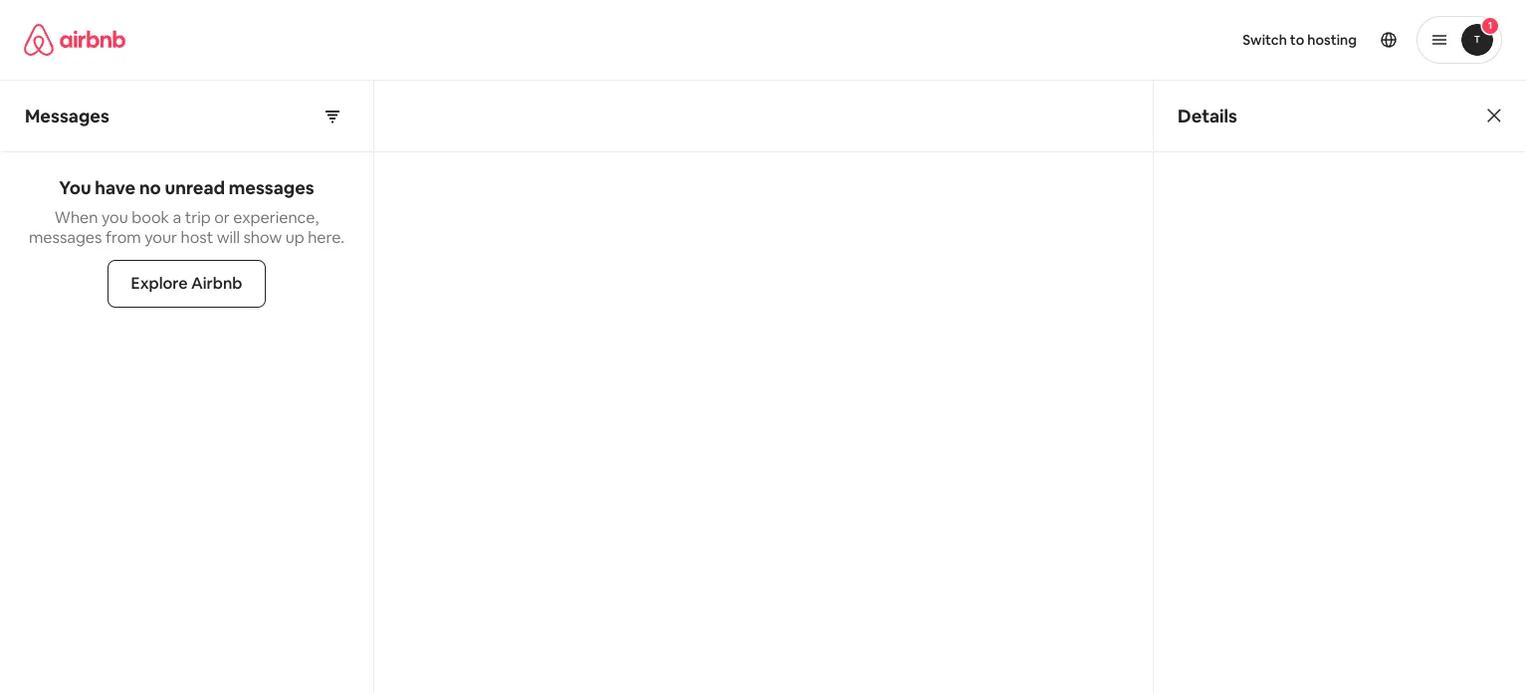 Task type: describe. For each thing, give the bounding box(es) containing it.
when
[[55, 207, 98, 228]]

0 vertical spatial messages
[[229, 176, 314, 199]]

explore
[[131, 273, 188, 294]]

to
[[1290, 31, 1305, 49]]

details
[[1178, 104, 1238, 127]]

switch
[[1243, 31, 1287, 49]]

hosting
[[1308, 31, 1357, 49]]

book
[[132, 207, 169, 228]]

you have no unread messages when you book a trip or experience, messages from your host will show up here.
[[29, 176, 345, 248]]

a
[[173, 207, 181, 228]]

from
[[105, 227, 141, 248]]

here.
[[308, 227, 345, 248]]

unread
[[165, 176, 225, 199]]

messaging page main contents element
[[0, 80, 1527, 693]]

airbnb
[[191, 273, 242, 294]]

no
[[139, 176, 161, 199]]

0 horizontal spatial messages
[[29, 227, 102, 248]]

you
[[101, 207, 128, 228]]

1
[[1489, 19, 1493, 32]]

switch to hosting link
[[1231, 19, 1369, 61]]



Task type: vqa. For each thing, say whether or not it's contained in the screenshot.
1
yes



Task type: locate. For each thing, give the bounding box(es) containing it.
explore airbnb
[[131, 273, 242, 294]]

filter conversations. current filter: all conversations image
[[325, 108, 341, 124]]

1 vertical spatial messages
[[29, 227, 102, 248]]

messages down you at left
[[29, 227, 102, 248]]

your
[[145, 227, 177, 248]]

you
[[59, 176, 91, 199]]

up
[[285, 227, 304, 248]]

show
[[243, 227, 282, 248]]

profile element
[[787, 0, 1503, 80]]

trip
[[185, 207, 211, 228]]

have
[[95, 176, 136, 199]]

messages
[[229, 176, 314, 199], [29, 227, 102, 248]]

messages
[[25, 104, 109, 127]]

1 button
[[1417, 16, 1503, 64]]

explore airbnb link
[[107, 260, 266, 308]]

experience,
[[233, 207, 319, 228]]

will
[[217, 227, 240, 248]]

or
[[214, 207, 230, 228]]

host
[[181, 227, 213, 248]]

1 horizontal spatial messages
[[229, 176, 314, 199]]

switch to hosting
[[1243, 31, 1357, 49]]

messages up experience,
[[229, 176, 314, 199]]



